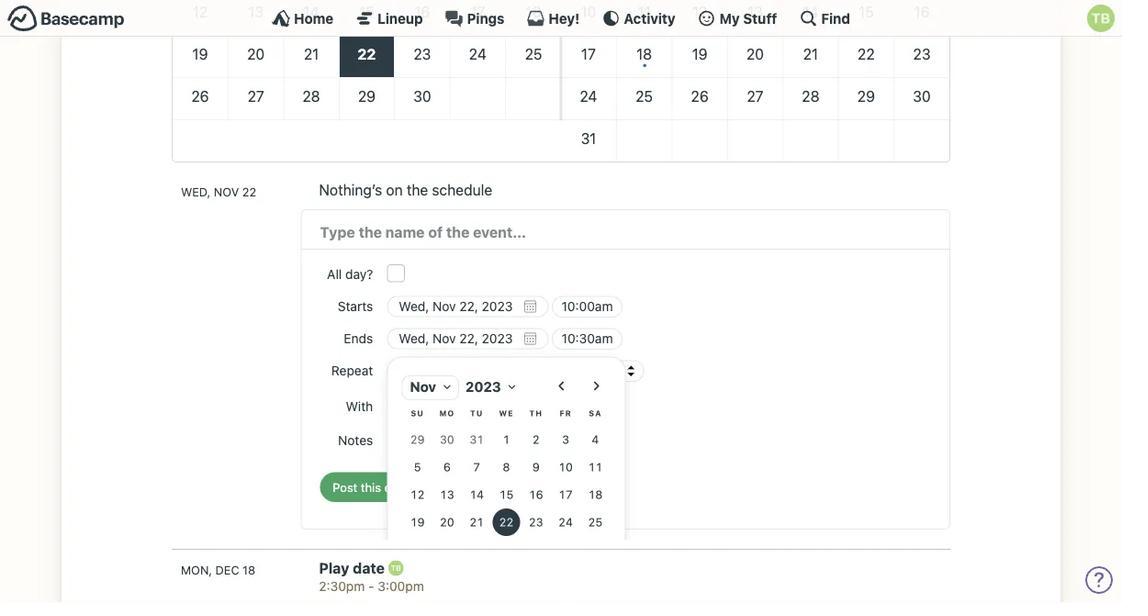 Task type: describe. For each thing, give the bounding box(es) containing it.
nothing's on the schedule
[[319, 181, 493, 199]]

2:30pm     -     3:00pm
[[319, 579, 424, 594]]

nothing's
[[319, 181, 382, 199]]

2:30pm
[[319, 579, 365, 594]]

with
[[346, 399, 373, 414]]

find
[[822, 10, 851, 26]]

11 button
[[582, 454, 609, 482]]

17
[[559, 488, 573, 501]]

10 button
[[552, 454, 579, 482]]

1 button
[[493, 426, 520, 454]]

7
[[473, 461, 480, 474]]

this
[[361, 481, 381, 494]]

cancel
[[447, 481, 486, 494]]

10
[[559, 461, 573, 474]]

mon, dec 18
[[181, 563, 255, 577]]

home
[[294, 10, 334, 26]]

12
[[410, 488, 425, 501]]

•
[[642, 57, 647, 71]]

my stuff button
[[698, 9, 778, 28]]

activity
[[624, 10, 676, 26]]

all
[[327, 267, 342, 282]]

burton
[[433, 399, 469, 412]]

activity link
[[602, 9, 676, 28]]

th
[[529, 409, 543, 418]]

22 inside button
[[499, 516, 514, 529]]

8 button
[[493, 454, 520, 482]]

23
[[529, 516, 543, 529]]

hey!
[[549, 10, 580, 26]]

play date
[[319, 560, 388, 577]]

15 button
[[493, 482, 520, 509]]

2 button
[[522, 426, 550, 454]]

13 button
[[433, 482, 461, 509]]

lineup
[[378, 10, 423, 26]]

0 horizontal spatial 18
[[243, 563, 255, 577]]

31 button
[[463, 426, 491, 454]]

6 button
[[433, 454, 461, 482]]

wed, nov 22
[[181, 185, 256, 198]]

date
[[353, 560, 385, 577]]

tim
[[410, 399, 430, 412]]

sa
[[589, 409, 602, 418]]

Notes text field
[[387, 424, 931, 457]]

8
[[503, 461, 510, 474]]

main element
[[0, 0, 1123, 37]]

1
[[503, 433, 510, 446]]

ends
[[344, 331, 373, 346]]

2
[[532, 433, 540, 446]]

6
[[443, 461, 451, 474]]

day?
[[345, 267, 373, 282]]

hey! button
[[527, 9, 580, 28]]

lineup link
[[356, 9, 423, 28]]

play
[[319, 560, 349, 577]]

31
[[470, 433, 484, 446]]

post this event
[[333, 481, 415, 494]]

fr
[[560, 409, 572, 418]]

15
[[499, 488, 514, 501]]

my
[[720, 10, 740, 26]]

20
[[440, 516, 454, 529]]

16
[[529, 488, 543, 501]]

29 button
[[404, 426, 431, 454]]

tu
[[470, 409, 483, 418]]

tim burton
[[410, 399, 469, 412]]

switch accounts image
[[7, 5, 125, 33]]

19
[[410, 516, 425, 529]]

stuff
[[743, 10, 778, 26]]

notes
[[338, 433, 373, 448]]

all day?
[[327, 267, 373, 282]]

tim burton image
[[388, 561, 404, 577]]



Task type: locate. For each thing, give the bounding box(es) containing it.
Choose date… field
[[387, 296, 549, 317], [387, 328, 549, 350]]

14 button
[[463, 482, 491, 509]]

-
[[369, 579, 374, 594]]

0 vertical spatial pick a time… field
[[552, 296, 623, 318]]

1 vertical spatial 18
[[243, 563, 255, 577]]

9
[[532, 461, 540, 474]]

repeat
[[332, 363, 373, 379]]

30 button
[[433, 426, 461, 454]]

18 down 11 button
[[588, 488, 603, 501]]

4 button
[[582, 426, 609, 454]]

30
[[440, 433, 454, 446]]

0 vertical spatial 22
[[242, 185, 256, 198]]

19 button
[[404, 509, 431, 537]]

22 down 15 button
[[499, 516, 514, 529]]

my stuff
[[720, 10, 778, 26]]

18 inside button
[[588, 488, 603, 501]]

14
[[470, 488, 484, 501]]

mon,
[[181, 563, 212, 577]]

1 vertical spatial 22
[[499, 516, 514, 529]]

we
[[499, 409, 514, 418]]

home link
[[272, 9, 334, 28]]

21
[[470, 516, 484, 529]]

nov
[[214, 185, 239, 198]]

1 vertical spatial pick a time… field
[[552, 328, 623, 350]]

find button
[[800, 9, 851, 28]]

22 right nov
[[242, 185, 256, 198]]

12 button
[[404, 482, 431, 509]]

3:00pm
[[378, 579, 424, 594]]

0 horizontal spatial 22
[[242, 185, 256, 198]]

pick a time… field for ends
[[552, 328, 623, 350]]

starts
[[338, 299, 373, 314]]

event
[[384, 481, 415, 494]]

5 button
[[404, 454, 431, 482]]

18 button
[[582, 482, 609, 509]]

16 button
[[522, 482, 550, 509]]

5
[[414, 461, 421, 474]]

With text field
[[487, 394, 931, 418]]

schedule
[[432, 181, 493, 199]]

the
[[407, 181, 428, 199]]

2 choose date… field from the top
[[387, 328, 549, 350]]

post this event button
[[320, 473, 428, 503]]

pick a time… field down type the name of the event… text box
[[552, 296, 623, 318]]

21 button
[[463, 509, 491, 537]]

24 button
[[552, 509, 579, 537]]

tim burton image
[[1088, 5, 1115, 32]]

1 choose date… field from the top
[[387, 296, 549, 317]]

25
[[588, 516, 603, 529]]

25 button
[[582, 509, 609, 537]]

17 button
[[552, 482, 579, 509]]

18 right dec
[[243, 563, 255, 577]]

29
[[410, 433, 425, 446]]

18
[[588, 488, 603, 501], [243, 563, 255, 577]]

Type the name of the event… text field
[[320, 221, 931, 244]]

Pick a time… field
[[552, 296, 623, 318], [552, 328, 623, 350]]

20 button
[[433, 509, 461, 537]]

22 button
[[493, 509, 520, 537]]

4
[[592, 433, 599, 446]]

22
[[242, 185, 256, 198], [499, 516, 514, 529]]

1 horizontal spatial 22
[[499, 516, 514, 529]]

13
[[440, 488, 454, 501]]

1 pick a time… field from the top
[[552, 296, 623, 318]]

dec
[[216, 563, 239, 577]]

3
[[562, 433, 569, 446]]

cancel button
[[435, 473, 498, 503]]

1 vertical spatial choose date… field
[[387, 328, 549, 350]]

0 vertical spatial 18
[[588, 488, 603, 501]]

1 horizontal spatial 18
[[588, 488, 603, 501]]

mo
[[439, 409, 455, 418]]

su
[[411, 409, 424, 418]]

0 vertical spatial choose date… field
[[387, 296, 549, 317]]

3 button
[[552, 426, 579, 454]]

9 button
[[522, 454, 550, 482]]

pings
[[467, 10, 505, 26]]

pick a time… field up sa
[[552, 328, 623, 350]]

post
[[333, 481, 358, 494]]

pings button
[[445, 9, 505, 28]]

24
[[559, 516, 573, 529]]

23 button
[[522, 509, 550, 537]]

7 button
[[463, 454, 491, 482]]

2 pick a time… field from the top
[[552, 328, 623, 350]]

pick a time… field for starts
[[552, 296, 623, 318]]

on
[[386, 181, 403, 199]]



Task type: vqa. For each thing, say whether or not it's contained in the screenshot.
2:57pm Element
no



